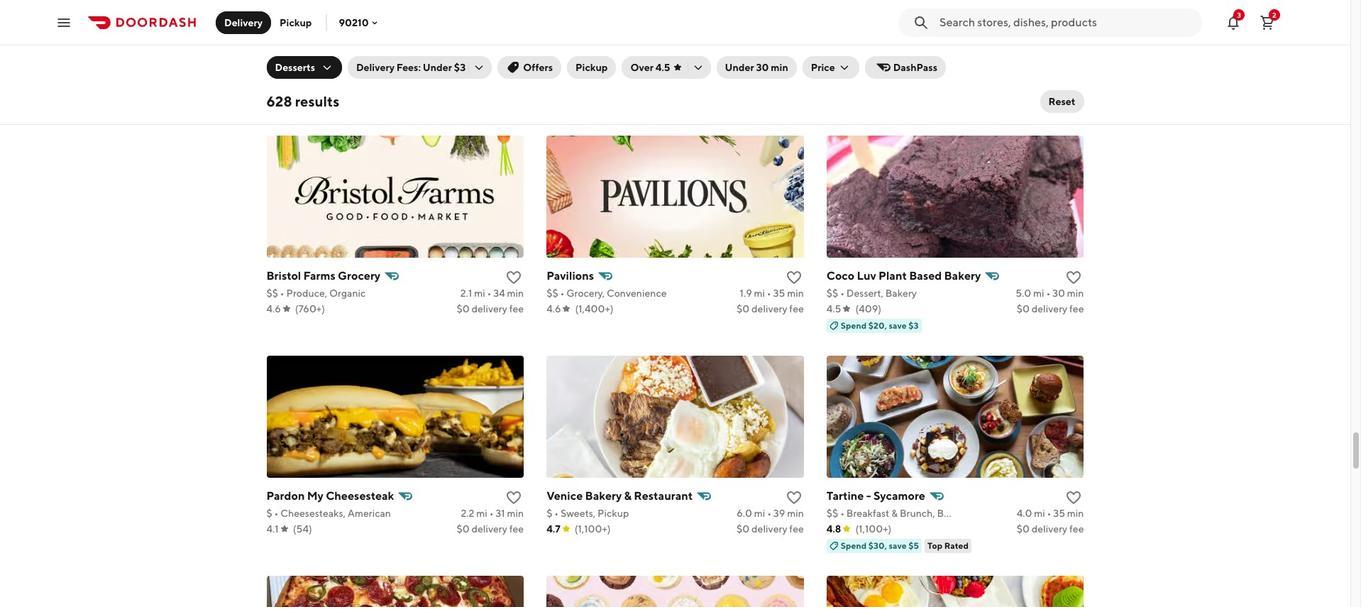 Task type: vqa. For each thing, say whether or not it's contained in the screenshot.
$$ • Sweets, Pizza on the top of the page
yes



Task type: describe. For each thing, give the bounding box(es) containing it.
pardon
[[267, 489, 305, 502]]

• right 5.0
[[1047, 287, 1051, 299]]

$​0 inside 3.3 mi • 28 min $​0 delivery fee
[[1017, 97, 1030, 108]]

$$ for tartine - sycamore
[[827, 507, 839, 519]]

$$ • sweets, pizza
[[267, 81, 347, 93]]

90210 button
[[339, 17, 380, 28]]

reset button
[[1041, 90, 1085, 113]]

cuisine
[[650, 63, 690, 76]]

click to add this store to your saved list image for cheesesteak
[[506, 489, 523, 506]]

1 horizontal spatial 30
[[1053, 287, 1066, 299]]

$30,
[[869, 540, 887, 551]]

brunch,
[[900, 507, 936, 519]]

fees:
[[397, 62, 421, 73]]

3 items, open order cart image
[[1260, 14, 1277, 31]]

coco luv plant based bakery
[[827, 269, 981, 282]]

sweets, for pizza
[[286, 81, 322, 93]]

delivery for coco luv plant based bakery
[[1032, 303, 1068, 314]]

$3 for spend $20, save $3
[[909, 320, 919, 331]]

4.8
[[827, 523, 842, 534]]

dessert,
[[847, 287, 884, 299]]

min for tartine - sycamore
[[1068, 507, 1085, 519]]

2.2
[[461, 507, 475, 519]]

venice bakery & restaurant
[[547, 489, 693, 502]]

$$ for coco luv plant based bakery
[[827, 287, 839, 299]]

price
[[811, 62, 835, 73]]

• left the 39 on the bottom of the page
[[768, 507, 772, 519]]

$$ • dessert, bakery
[[827, 287, 917, 299]]

2 vertical spatial pickup
[[598, 507, 629, 519]]

grocery
[[338, 269, 381, 282]]

fee for tartine - sycamore
[[1070, 523, 1085, 534]]

pavilions
[[547, 269, 594, 282]]

delivery fees: under $3
[[356, 62, 466, 73]]

my
[[307, 489, 324, 502]]

bibi's
[[267, 63, 296, 76]]

produce,
[[286, 287, 327, 299]]

• right 1.9
[[767, 287, 772, 299]]

bristol farms grocery
[[267, 269, 381, 282]]

top rated
[[928, 540, 969, 551]]

delivery inside 3.3 mi • 28 min $​0 delivery fee
[[1032, 97, 1068, 108]]

(520+)
[[295, 97, 326, 108]]

• right 4.0
[[1048, 507, 1052, 519]]

$​0 for pardon my cheesesteak
[[457, 523, 470, 534]]

plant
[[879, 269, 907, 282]]

2.2 mi • 31 min
[[461, 507, 524, 519]]

1.9 mi • 35 min
[[740, 287, 804, 299]]

grocery,
[[567, 287, 605, 299]]

results
[[295, 93, 340, 109]]

bakery up $$ • sweets, pizza
[[298, 63, 335, 76]]

delivery for tartine - sycamore
[[1032, 523, 1068, 534]]

neighborhood
[[827, 63, 905, 76]]

3.3
[[1019, 81, 1033, 93]]

628
[[267, 93, 292, 109]]

tartine
[[827, 489, 864, 502]]

$$ • produce, organic
[[267, 287, 366, 299]]

2.1 mi • 34 min
[[461, 287, 524, 299]]

under 30 min button
[[717, 56, 797, 79]]

fee for venice bakery & restaurant
[[790, 523, 804, 534]]

save for $3
[[889, 320, 907, 331]]

coco
[[827, 269, 855, 282]]

6.0
[[737, 507, 753, 519]]

bristol
[[267, 269, 301, 282]]

spend for spend $20, save $3
[[841, 320, 867, 331]]

mi for pavilions
[[754, 287, 766, 299]]

0 horizontal spatial &
[[625, 489, 632, 502]]

over 4.5
[[631, 62, 671, 73]]

3.3 mi • 28 min $​0 delivery fee
[[1017, 81, 1085, 108]]

$​0 for venice bakery & restaurant
[[737, 523, 750, 534]]

• inside 3.3 mi • 28 min $​0 delivery fee
[[1048, 81, 1052, 93]]

4.6 for bristol farms grocery
[[267, 303, 281, 314]]

cheesesteaks,
[[281, 507, 346, 519]]

reset
[[1049, 96, 1076, 107]]

over 4.5 button
[[622, 56, 711, 79]]

convenience
[[607, 287, 667, 299]]

1 under from the left
[[423, 62, 452, 73]]

mi for tartine - sycamore
[[1035, 507, 1046, 519]]

delivery for pardon my cheesesteak
[[472, 523, 508, 534]]

organic
[[329, 287, 366, 299]]

blvd)
[[752, 63, 780, 76]]

$$ up 628
[[267, 81, 278, 93]]

min for coco luv plant based bakery
[[1068, 287, 1085, 299]]

5.0
[[1016, 287, 1032, 299]]

delivery for venice bakery & restaurant
[[752, 523, 788, 534]]

mi for bristol farms grocery
[[474, 287, 485, 299]]

$3 for delivery fees: under $3
[[454, 62, 466, 73]]

2 button
[[1254, 8, 1282, 37]]

$​0 delivery fee for venice bakery & restaurant
[[737, 523, 804, 534]]

• down the pavilions
[[561, 287, 565, 299]]

(1,100+) for bakery
[[575, 523, 611, 534]]

min inside button
[[771, 62, 789, 73]]

2
[[1273, 10, 1277, 19]]

luv
[[857, 269, 877, 282]]

min for pardon my cheesesteak
[[507, 507, 524, 519]]

top
[[928, 540, 943, 551]]

fee inside 3.3 mi • 28 min $​0 delivery fee
[[1070, 97, 1085, 108]]

bibi's bakery and cafe
[[267, 63, 385, 76]]

(crenshaw
[[692, 63, 749, 76]]

click to add this store to your saved list image for grocery
[[506, 269, 523, 286]]

1.9
[[740, 287, 752, 299]]

and
[[337, 63, 357, 76]]

1 vertical spatial pickup button
[[567, 56, 617, 79]]

$​0 for coco luv plant based bakery
[[1017, 303, 1030, 314]]

31
[[496, 507, 505, 519]]

mi for coco luv plant based bakery
[[1034, 287, 1045, 299]]

90210
[[339, 17, 369, 28]]

pardon my cheesesteak
[[267, 489, 394, 502]]

breakfast
[[847, 507, 890, 519]]

mi for venice bakery & restaurant
[[755, 507, 766, 519]]

restaurant
[[634, 489, 693, 502]]

• down tartine
[[841, 507, 845, 519]]

$​0 delivery fee for pavilions
[[737, 303, 804, 314]]

4.5 inside button
[[656, 62, 671, 73]]

spend $30, save $5
[[841, 540, 920, 551]]

delivery for delivery
[[224, 17, 263, 28]]

$$ for bristol farms grocery
[[267, 287, 278, 299]]

$$ • breakfast & brunch, bakeries
[[827, 507, 976, 519]]

• down coco
[[841, 287, 845, 299]]

notification bell image
[[1226, 14, 1243, 31]]

$ for venice
[[547, 507, 553, 519]]

$5
[[909, 540, 920, 551]]



Task type: locate. For each thing, give the bounding box(es) containing it.
4.7 for (1,100+)
[[547, 523, 561, 534]]

click to add this store to your saved list image up 2.1 mi • 34 min
[[506, 269, 523, 286]]

30 inside under 30 min button
[[757, 62, 769, 73]]

1 vertical spatial $3
[[909, 320, 919, 331]]

0 horizontal spatial 35
[[774, 287, 786, 299]]

2 4.6 from the left
[[547, 303, 561, 314]]

click to add this store to your saved list image for tartine - sycamore
[[1066, 489, 1083, 506]]

$ down 'venice'
[[547, 507, 553, 519]]

1 vertical spatial sweets,
[[561, 507, 596, 519]]

$​0 delivery fee for tartine - sycamore
[[1017, 523, 1085, 534]]

delivery down the 1.9 mi • 35 min
[[752, 303, 788, 314]]

click to add this store to your saved list image left offers
[[506, 63, 523, 80]]

2 $ from the left
[[547, 507, 553, 519]]

spend down the (409)
[[841, 320, 867, 331]]

min right the 39 on the bottom of the page
[[788, 507, 804, 519]]

delivery button
[[216, 11, 271, 34]]

1 horizontal spatial under
[[725, 62, 755, 73]]

4.5
[[656, 62, 671, 73], [827, 303, 842, 314]]

min for pavilions
[[788, 287, 804, 299]]

pickup for bottommost pickup button
[[576, 62, 608, 73]]

1 horizontal spatial (1,100+)
[[856, 523, 892, 534]]

1 horizontal spatial 35
[[1054, 507, 1066, 519]]

dashpass button
[[865, 56, 947, 79]]

click to add this store to your saved list image up 2.2 mi • 31 min on the left
[[506, 489, 523, 506]]

min right 28
[[1068, 81, 1085, 93]]

venice
[[547, 489, 583, 502]]

1 vertical spatial save
[[889, 540, 907, 551]]

under inside button
[[725, 62, 755, 73]]

$​0 for tartine - sycamore
[[1017, 523, 1030, 534]]

0 vertical spatial pickup
[[280, 17, 312, 28]]

click to add this store to your saved list image up 6.0 mi • 39 min
[[786, 489, 803, 506]]

mi right the 6.0
[[755, 507, 766, 519]]

(1,100+) down $ • sweets, pickup
[[575, 523, 611, 534]]

1 vertical spatial &
[[892, 507, 898, 519]]

0 horizontal spatial (1,100+)
[[575, 523, 611, 534]]

$ up 4.1
[[267, 507, 272, 519]]

-
[[867, 489, 872, 502]]

$​0 down 5.0
[[1017, 303, 1030, 314]]

fee for bristol farms grocery
[[510, 303, 524, 314]]

0 vertical spatial delivery
[[224, 17, 263, 28]]

mi right 4.0
[[1035, 507, 1046, 519]]

$$ down bristol
[[267, 287, 278, 299]]

$​0 delivery fee down 6.0 mi • 39 min
[[737, 523, 804, 534]]

1 vertical spatial 4.5
[[827, 303, 842, 314]]

0 horizontal spatial sweets,
[[286, 81, 322, 93]]

$20,
[[869, 320, 888, 331]]

• left 28
[[1048, 81, 1052, 93]]

min for venice bakery & restaurant
[[788, 507, 804, 519]]

american
[[348, 507, 391, 519]]

30 right (crenshaw
[[757, 62, 769, 73]]

fee for coco luv plant based bakery
[[1070, 303, 1085, 314]]

1 horizontal spatial $
[[547, 507, 553, 519]]

mi right 1.9
[[754, 287, 766, 299]]

2 (1,100+) from the left
[[856, 523, 892, 534]]

$​0 delivery fee down '4.0 mi • 35 min'
[[1017, 523, 1085, 534]]

cafe
[[360, 63, 385, 76]]

based
[[910, 269, 942, 282]]

offers button
[[498, 56, 562, 79]]

bakeries
[[938, 507, 976, 519]]

1 4.6 from the left
[[267, 303, 281, 314]]

click to add this store to your saved list image
[[506, 63, 523, 80], [786, 269, 803, 286], [1066, 269, 1083, 286], [786, 489, 803, 506], [1066, 489, 1083, 506]]

$3
[[454, 62, 466, 73], [909, 320, 919, 331]]

pizza
[[324, 81, 347, 93]]

min right 31
[[507, 507, 524, 519]]

28
[[1054, 81, 1066, 93]]

1 vertical spatial 35
[[1054, 507, 1066, 519]]

click to add this store to your saved list image for pavilions
[[786, 269, 803, 286]]

price button
[[803, 56, 860, 79]]

0 vertical spatial 30
[[757, 62, 769, 73]]

mi inside 3.3 mi • 28 min $​0 delivery fee
[[1035, 81, 1046, 93]]

1 horizontal spatial sweets,
[[561, 507, 596, 519]]

click to add this store to your saved list image up 5.0 mi • 30 min
[[1066, 269, 1083, 286]]

pickup left over
[[576, 62, 608, 73]]

$​0 delivery fee for pardon my cheesesteak
[[457, 523, 524, 534]]

$​0 for bristol farms grocery
[[457, 303, 470, 314]]

delivery down 2.2 mi • 31 min on the left
[[472, 523, 508, 534]]

$​0 down 1.9
[[737, 303, 750, 314]]

tartine - sycamore
[[827, 489, 926, 502]]

0 horizontal spatial $
[[267, 507, 272, 519]]

4.6 down the pavilions
[[547, 303, 561, 314]]

1 horizontal spatial $3
[[909, 320, 919, 331]]

39
[[774, 507, 786, 519]]

1 spend from the top
[[841, 320, 867, 331]]

• down bristol
[[280, 287, 285, 299]]

spend
[[841, 320, 867, 331], [841, 540, 867, 551]]

4.7 down bibi's
[[267, 97, 280, 108]]

1 horizontal spatial 4.5
[[827, 303, 842, 314]]

spend for spend $30, save $5
[[841, 540, 867, 551]]

0 horizontal spatial 30
[[757, 62, 769, 73]]

min right 1.9
[[788, 287, 804, 299]]

4.7
[[267, 97, 280, 108], [547, 523, 561, 534]]

delicious
[[547, 63, 596, 76]]

0 vertical spatial save
[[889, 320, 907, 331]]

2 vertical spatial click to add this store to your saved list image
[[506, 489, 523, 506]]

$​0 down 4.0
[[1017, 523, 1030, 534]]

$$ up '4.8'
[[827, 507, 839, 519]]

min right 4.0
[[1068, 507, 1085, 519]]

$$ down the pavilions
[[547, 287, 559, 299]]

$​0
[[1017, 97, 1030, 108], [457, 303, 470, 314], [737, 303, 750, 314], [1017, 303, 1030, 314], [457, 523, 470, 534], [737, 523, 750, 534], [1017, 523, 1030, 534]]

fee for pardon my cheesesteak
[[510, 523, 524, 534]]

& down sycamore
[[892, 507, 898, 519]]

& left restaurant
[[625, 489, 632, 502]]

1 $ from the left
[[267, 507, 272, 519]]

desserts button
[[267, 56, 342, 79]]

mi for pardon my cheesesteak
[[477, 507, 488, 519]]

• down 'venice'
[[555, 507, 559, 519]]

4.6
[[267, 303, 281, 314], [547, 303, 561, 314]]

(409)
[[856, 303, 882, 314]]

(1,100+) for -
[[856, 523, 892, 534]]

$​0 delivery fee for bristol farms grocery
[[457, 303, 524, 314]]

34
[[494, 287, 505, 299]]

mi right 5.0
[[1034, 287, 1045, 299]]

4.6 down bristol
[[267, 303, 281, 314]]

delivery for bristol farms grocery
[[472, 303, 508, 314]]

30 right 5.0
[[1053, 287, 1066, 299]]

sweets,
[[286, 81, 322, 93], [561, 507, 596, 519]]

$​0 delivery fee down 2.1 mi • 34 min
[[457, 303, 524, 314]]

•
[[280, 81, 285, 93], [1048, 81, 1052, 93], [280, 287, 285, 299], [487, 287, 492, 299], [561, 287, 565, 299], [767, 287, 772, 299], [841, 287, 845, 299], [1047, 287, 1051, 299], [274, 507, 279, 519], [490, 507, 494, 519], [555, 507, 559, 519], [768, 507, 772, 519], [841, 507, 845, 519], [1048, 507, 1052, 519]]

$​0 down 2.1
[[457, 303, 470, 314]]

4.6 for pavilions
[[547, 303, 561, 314]]

mi right 2.1
[[474, 287, 485, 299]]

delivery
[[1032, 97, 1068, 108], [472, 303, 508, 314], [752, 303, 788, 314], [1032, 303, 1068, 314], [472, 523, 508, 534], [752, 523, 788, 534], [1032, 523, 1068, 534]]

0 horizontal spatial pickup button
[[271, 11, 321, 34]]

$​0 delivery fee for coco luv plant based bakery
[[1017, 303, 1085, 314]]

(760+)
[[295, 303, 325, 314]]

click to add this store to your saved list image for venice bakery & restaurant
[[786, 489, 803, 506]]

delivery down 5.0 mi • 30 min
[[1032, 303, 1068, 314]]

1 vertical spatial 30
[[1053, 287, 1066, 299]]

delicious southern cuisine (crenshaw blvd)
[[547, 63, 780, 76]]

(1,400+)
[[575, 303, 614, 314]]

offers
[[524, 62, 553, 73]]

1 horizontal spatial delivery
[[356, 62, 395, 73]]

• left 31
[[490, 507, 494, 519]]

$$
[[267, 81, 278, 93], [267, 287, 278, 299], [547, 287, 559, 299], [827, 287, 839, 299], [827, 507, 839, 519]]

$​0 down 3.3
[[1017, 97, 1030, 108]]

delicious southern cuisine (crenshaw blvd) link
[[547, 60, 804, 113]]

click to add this store to your saved list image
[[786, 63, 803, 80], [506, 269, 523, 286], [506, 489, 523, 506]]

desserts
[[275, 62, 315, 73]]

0 horizontal spatial delivery
[[224, 17, 263, 28]]

0 horizontal spatial 4.6
[[267, 303, 281, 314]]

$​0 down 2.2
[[457, 523, 470, 534]]

1 vertical spatial 4.7
[[547, 523, 561, 534]]

save
[[889, 320, 907, 331], [889, 540, 907, 551]]

35 for pavilions
[[774, 287, 786, 299]]

delivery down 2.1 mi • 34 min
[[472, 303, 508, 314]]

sweets, up 628 results
[[286, 81, 322, 93]]

southern
[[598, 63, 648, 76]]

2.1
[[461, 287, 472, 299]]

delivery down 28
[[1032, 97, 1068, 108]]

sweets, down 'venice'
[[561, 507, 596, 519]]

bakery right based
[[945, 269, 981, 282]]

4.0 mi • 35 min
[[1017, 507, 1085, 519]]

$$ • grocery, convenience
[[547, 287, 667, 299]]

$​0 delivery fee down 2.2 mi • 31 min on the left
[[457, 523, 524, 534]]

pickup button left over
[[567, 56, 617, 79]]

1 horizontal spatial &
[[892, 507, 898, 519]]

bakery
[[298, 63, 335, 76], [945, 269, 981, 282], [886, 287, 917, 299], [585, 489, 622, 502]]

$​0 for pavilions
[[737, 303, 750, 314]]

0 horizontal spatial under
[[423, 62, 452, 73]]

1 horizontal spatial 4.7
[[547, 523, 561, 534]]

0 horizontal spatial 4.5
[[656, 62, 671, 73]]

• left 34 on the top of the page
[[487, 287, 492, 299]]

delivery for pavilions
[[752, 303, 788, 314]]

35 for tartine - sycamore
[[1054, 507, 1066, 519]]

1 vertical spatial pickup
[[576, 62, 608, 73]]

$​0 delivery fee down the 1.9 mi • 35 min
[[737, 303, 804, 314]]

4.5 down coco
[[827, 303, 842, 314]]

under
[[423, 62, 452, 73], [725, 62, 755, 73]]

1 save from the top
[[889, 320, 907, 331]]

fee for pavilions
[[790, 303, 804, 314]]

over
[[631, 62, 654, 73]]

0 vertical spatial $3
[[454, 62, 466, 73]]

under 30 min
[[725, 62, 789, 73]]

4.7 down 'venice'
[[547, 523, 561, 534]]

click to add this store to your saved list image for coco luv plant based bakery
[[1066, 269, 1083, 286]]

• up 628
[[280, 81, 285, 93]]

2 spend from the top
[[841, 540, 867, 551]]

$ for pardon
[[267, 507, 272, 519]]

(1,100+) down breakfast
[[856, 523, 892, 534]]

0 vertical spatial 4.5
[[656, 62, 671, 73]]

save for $5
[[889, 540, 907, 551]]

0 vertical spatial pickup button
[[271, 11, 321, 34]]

spend left "$30,"
[[841, 540, 867, 551]]

0 vertical spatial spend
[[841, 320, 867, 331]]

1 horizontal spatial pickup button
[[567, 56, 617, 79]]

0 vertical spatial sweets,
[[286, 81, 322, 93]]

1 vertical spatial delivery
[[356, 62, 395, 73]]

pickup up the desserts
[[280, 17, 312, 28]]

open menu image
[[55, 14, 72, 31]]

$3 right fees:
[[454, 62, 466, 73]]

35 right 1.9
[[774, 287, 786, 299]]

pickup down 'venice bakery & restaurant'
[[598, 507, 629, 519]]

Store search: begin typing to search for stores available on DoorDash text field
[[940, 15, 1194, 30]]

3
[[1238, 10, 1242, 19]]

min inside 3.3 mi • 28 min $​0 delivery fee
[[1068, 81, 1085, 93]]

delivery for delivery fees: under $3
[[356, 62, 395, 73]]

bakery down coco luv plant based bakery
[[886, 287, 917, 299]]

35 right 4.0
[[1054, 507, 1066, 519]]

$​0 delivery fee down 5.0 mi • 30 min
[[1017, 303, 1085, 314]]

0 vertical spatial 35
[[774, 287, 786, 299]]

dashpass
[[894, 62, 938, 73]]

(54)
[[293, 523, 312, 534]]

sweets, for pickup
[[561, 507, 596, 519]]

min right 34 on the top of the page
[[507, 287, 524, 299]]

sycamore
[[874, 489, 926, 502]]

click to add this store to your saved list image right blvd)
[[786, 63, 803, 80]]

min right 5.0
[[1068, 287, 1085, 299]]

0 vertical spatial 4.7
[[267, 97, 280, 108]]

4.7 for (520+)
[[267, 97, 280, 108]]

click to add this store to your saved list image for bibi's bakery and cafe
[[506, 63, 523, 80]]

0 vertical spatial click to add this store to your saved list image
[[786, 63, 803, 80]]

$3 right $20,
[[909, 320, 919, 331]]

click to add this store to your saved list image up '4.0 mi • 35 min'
[[1066, 489, 1083, 506]]

1 (1,100+) from the left
[[575, 523, 611, 534]]

min left "price" on the right top
[[771, 62, 789, 73]]

0 horizontal spatial 4.7
[[267, 97, 280, 108]]

• up 4.1
[[274, 507, 279, 519]]

0 horizontal spatial $3
[[454, 62, 466, 73]]

$​0 delivery fee
[[457, 303, 524, 314], [737, 303, 804, 314], [1017, 303, 1085, 314], [457, 523, 524, 534], [737, 523, 804, 534], [1017, 523, 1085, 534]]

mi right 2.2
[[477, 507, 488, 519]]

pickup button up the desserts
[[271, 11, 321, 34]]

min for bristol farms grocery
[[507, 287, 524, 299]]

30
[[757, 62, 769, 73], [1053, 287, 1066, 299]]

bakery up $ • sweets, pickup
[[585, 489, 622, 502]]

click to add this store to your saved list image up the 1.9 mi • 35 min
[[786, 269, 803, 286]]

1 horizontal spatial 4.6
[[547, 303, 561, 314]]

spend $20, save $3
[[841, 320, 919, 331]]

35
[[774, 287, 786, 299], [1054, 507, 1066, 519]]

$ • cheesesteaks, american
[[267, 507, 391, 519]]

save left $5
[[889, 540, 907, 551]]

farms
[[304, 269, 336, 282]]

mi right 3.3
[[1035, 81, 1046, 93]]

2 under from the left
[[725, 62, 755, 73]]

1 vertical spatial spend
[[841, 540, 867, 551]]

5.0 mi • 30 min
[[1016, 287, 1085, 299]]

delivery down 6.0 mi • 39 min
[[752, 523, 788, 534]]

delivery down '4.0 mi • 35 min'
[[1032, 523, 1068, 534]]

$​0 down the 6.0
[[737, 523, 750, 534]]

pickup for pickup button to the left
[[280, 17, 312, 28]]

$ • sweets, pickup
[[547, 507, 629, 519]]

4.1
[[267, 523, 279, 534]]

0 vertical spatial &
[[625, 489, 632, 502]]

cheesesteak
[[326, 489, 394, 502]]

rated
[[945, 540, 969, 551]]

(1,100+)
[[575, 523, 611, 534], [856, 523, 892, 534]]

$$ for pavilions
[[547, 287, 559, 299]]

$$ down coco
[[827, 287, 839, 299]]

delivery inside button
[[224, 17, 263, 28]]

4.5 right over
[[656, 62, 671, 73]]

2 save from the top
[[889, 540, 907, 551]]

1 vertical spatial click to add this store to your saved list image
[[506, 269, 523, 286]]

save right $20,
[[889, 320, 907, 331]]



